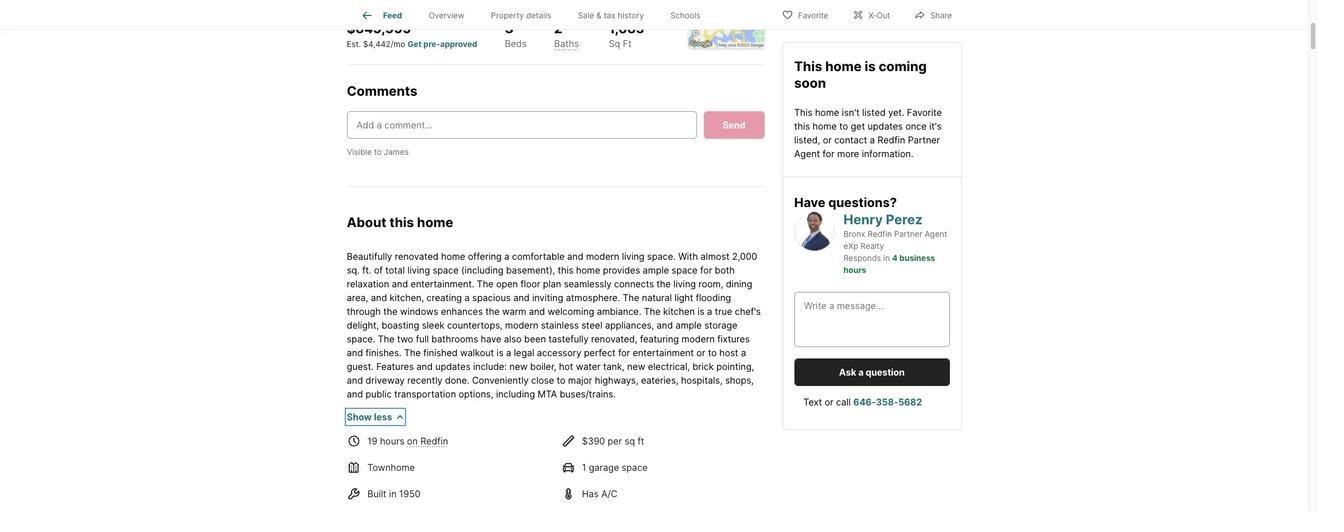Task type: describe. For each thing, give the bounding box(es) containing it.
listed
[[862, 106, 886, 117]]

get pre-approved link
[[408, 39, 477, 49]]

creating
[[427, 292, 462, 303]]

questions?
[[829, 194, 897, 209]]

soon
[[794, 74, 826, 91]]

19
[[368, 435, 378, 447]]

0 horizontal spatial this
[[390, 215, 414, 231]]

approved
[[440, 39, 477, 49]]

question
[[866, 366, 905, 378]]

agent inside the henry perez bronx redfin partner agent exp realty
[[925, 229, 948, 238]]

features
[[376, 361, 414, 372]]

flooding
[[696, 292, 731, 303]]

4 business hours
[[844, 253, 935, 274]]

the down 'natural'
[[644, 306, 661, 317]]

total
[[385, 264, 405, 276]]

and up the featuring
[[657, 319, 673, 331]]

beds
[[505, 38, 527, 49]]

x-
[[869, 10, 877, 20]]

have
[[481, 333, 502, 345]]

0 horizontal spatial living
[[408, 264, 430, 276]]

1 horizontal spatial the
[[486, 306, 500, 317]]

Write a message... text field
[[804, 299, 940, 340]]

0 horizontal spatial for
[[618, 347, 630, 358]]

5682
[[899, 396, 922, 408]]

1 horizontal spatial living
[[622, 251, 645, 262]]

renovated,
[[591, 333, 638, 345]]

hours inside 4 business hours
[[844, 265, 866, 274]]

$649,999 est. $4,442 /mo get pre-approved
[[347, 20, 477, 49]]

this home is coming soon
[[794, 58, 927, 91]]

a/c
[[601, 488, 618, 500]]

to left "host"
[[708, 347, 717, 358]]

ask a question
[[839, 366, 905, 378]]

bronx
[[844, 229, 866, 238]]

perfect
[[584, 347, 616, 358]]

through
[[347, 306, 381, 317]]

favorite inside this home isn't listed yet. favorite this home to get updates once it's listed, or contact a redfin
[[907, 106, 942, 117]]

plan
[[543, 278, 561, 290]]

agent inside 'partner agent for more information.'
[[794, 147, 820, 159]]

ft.
[[362, 264, 372, 276]]

a inside this home isn't listed yet. favorite this home to get updates once it's listed, or contact a redfin
[[870, 133, 875, 145]]

646-358-5682 link
[[854, 396, 922, 408]]

a right "host"
[[741, 347, 746, 358]]

$390 per sq ft
[[582, 435, 644, 447]]

pointing,
[[717, 361, 754, 372]]

offering
[[468, 251, 502, 262]]

about this home
[[347, 215, 453, 231]]

henry perez link
[[844, 211, 923, 227]]

electrical,
[[648, 361, 690, 372]]

and up guest.
[[347, 347, 363, 358]]

information.
[[862, 147, 914, 159]]

property
[[491, 10, 524, 20]]

two
[[397, 333, 413, 345]]

and down guest.
[[347, 375, 363, 386]]

1 new from the left
[[510, 361, 528, 372]]

baths
[[554, 38, 579, 49]]

in for built
[[389, 488, 397, 500]]

been
[[524, 333, 546, 345]]

favorite button
[[772, 3, 838, 26]]

bathrooms
[[432, 333, 478, 345]]

2 horizontal spatial space
[[672, 264, 698, 276]]

beautifully
[[347, 251, 392, 262]]

home left 'isn't'
[[815, 106, 840, 117]]

and down total
[[392, 278, 408, 290]]

a inside button
[[858, 366, 864, 378]]

feed
[[383, 10, 402, 20]]

highways,
[[595, 375, 639, 386]]

stainless
[[541, 319, 579, 331]]

finishes.
[[366, 347, 402, 358]]

1
[[582, 462, 586, 473]]

enhances
[[441, 306, 483, 317]]

responds
[[844, 253, 881, 262]]

atmosphere.
[[566, 292, 620, 303]]

options,
[[459, 388, 494, 400]]

ft
[[623, 38, 632, 49]]

welcoming
[[548, 306, 594, 317]]

host
[[720, 347, 739, 358]]

relaxation
[[347, 278, 389, 290]]

2 vertical spatial or
[[825, 396, 834, 408]]

kitchen,
[[390, 292, 424, 303]]

built in 1950
[[368, 488, 421, 500]]

natural
[[642, 292, 672, 303]]

yet.
[[888, 106, 905, 117]]

storage
[[705, 319, 738, 331]]

has a/c
[[582, 488, 618, 500]]

kitchen
[[663, 306, 695, 317]]

baths link
[[554, 38, 579, 49]]

sale & tax history
[[578, 10, 644, 20]]

0 vertical spatial modern
[[586, 251, 620, 262]]

sq
[[625, 435, 635, 447]]

and up the 'seamlessly'
[[567, 251, 584, 262]]

appliances,
[[605, 319, 654, 331]]

steel
[[582, 319, 603, 331]]

property details tab
[[478, 2, 565, 29]]

show
[[347, 411, 372, 423]]

in for responds
[[884, 253, 890, 262]]

also
[[504, 333, 522, 345]]

boasting
[[382, 319, 419, 331]]

1 horizontal spatial space.
[[647, 251, 676, 262]]

shops,
[[725, 375, 754, 386]]

&
[[596, 10, 602, 20]]

tax
[[604, 10, 616, 20]]

light
[[675, 292, 693, 303]]

0 horizontal spatial the
[[383, 306, 398, 317]]

done.
[[445, 375, 470, 386]]

windows
[[400, 306, 438, 317]]

0 horizontal spatial is
[[497, 347, 504, 358]]

dining
[[726, 278, 752, 290]]

a right the offering
[[504, 251, 510, 262]]

646-
[[854, 396, 876, 408]]

1 vertical spatial modern
[[505, 319, 539, 331]]

the down connects
[[623, 292, 640, 303]]

est.
[[347, 39, 361, 49]]

partner inside the henry perez bronx redfin partner agent exp realty
[[894, 229, 923, 238]]

with
[[678, 251, 698, 262]]

entertainment.
[[411, 278, 474, 290]]

legal
[[514, 347, 534, 358]]

send button
[[704, 111, 765, 139]]

tab list containing feed
[[347, 0, 723, 29]]

overview tab
[[415, 2, 478, 29]]



Task type: locate. For each thing, give the bounding box(es) containing it.
1 vertical spatial in
[[389, 488, 397, 500]]

is inside this home is coming soon
[[865, 58, 876, 74]]

modern down storage
[[682, 333, 715, 345]]

1 horizontal spatial hours
[[844, 265, 866, 274]]

1 horizontal spatial in
[[884, 253, 890, 262]]

358-
[[876, 396, 899, 408]]

0 vertical spatial agent
[[794, 147, 820, 159]]

living
[[622, 251, 645, 262], [408, 264, 430, 276], [674, 278, 696, 290]]

in left 4
[[884, 253, 890, 262]]

0 horizontal spatial space.
[[347, 333, 375, 345]]

partner inside 'partner agent for more information.'
[[908, 133, 940, 145]]

agent
[[794, 147, 820, 159], [925, 229, 948, 238]]

in
[[884, 253, 890, 262], [389, 488, 397, 500]]

1 horizontal spatial ample
[[676, 319, 702, 331]]

include:
[[473, 361, 507, 372]]

show less
[[347, 411, 392, 423]]

bronx redfin partner agenthenry perez image
[[794, 211, 835, 251]]

spacious
[[472, 292, 511, 303]]

0 horizontal spatial in
[[389, 488, 397, 500]]

built
[[368, 488, 387, 500]]

beautifully renovated home offering a comfortable and modern living space.  with almost 2,000 sq. ft. of total living space (including basement), this home provides ample space for both relaxation and entertainment.  the open floor plan seamlessly connects the living room, dining area, and kitchen, creating a spacious and inviting atmosphere. the natural light flooding through the windows enhances the warm and welcoming ambiance.  the kitchen is a true chef's delight, boasting sleek countertops, modern stainless steel appliances, and ample storage space.  the two full bathrooms have also been tastefully renovated, featuring modern fixtures and finishes.  the finished walkout is a legal accessory perfect for entertainment or to host a guest.  features and updates include: new boiler, hot water tank, new electrical, brick pointing, and driveway recently done.  conveniently close to major highways, eateries, hospitals, shops, and public transportation options, including mta buses/trains.
[[347, 251, 761, 400]]

home up renovated
[[417, 215, 453, 231]]

updates inside beautifully renovated home offering a comfortable and modern living space.  with almost 2,000 sq. ft. of total living space (including basement), this home provides ample space for both relaxation and entertainment.  the open floor plan seamlessly connects the living room, dining area, and kitchen, creating a spacious and inviting atmosphere. the natural light flooding through the windows enhances the warm and welcoming ambiance.  the kitchen is a true chef's delight, boasting sleek countertops, modern stainless steel appliances, and ample storage space.  the two full bathrooms have also been tastefully renovated, featuring modern fixtures and finishes.  the finished walkout is a legal accessory perfect for entertainment or to host a guest.  features and updates include: new boiler, hot water tank, new electrical, brick pointing, and driveway recently done.  conveniently close to major highways, eateries, hospitals, shops, and public transportation options, including mta buses/trains.
[[435, 361, 471, 372]]

1 vertical spatial hours
[[380, 435, 405, 447]]

0 vertical spatial ample
[[643, 264, 669, 276]]

1 horizontal spatial updates
[[868, 120, 903, 131]]

0 vertical spatial or
[[823, 133, 832, 145]]

map entry image
[[688, 0, 765, 48]]

tank,
[[603, 361, 625, 372]]

and up recently
[[417, 361, 433, 372]]

for up room,
[[700, 264, 712, 276]]

updates down 'yet.'
[[868, 120, 903, 131]]

this up "listed,"
[[794, 120, 810, 131]]

living up light
[[674, 278, 696, 290]]

1 vertical spatial favorite
[[907, 106, 942, 117]]

1 vertical spatial redfin
[[868, 229, 892, 238]]

to left james
[[374, 147, 382, 157]]

$649,999
[[347, 20, 411, 36]]

2 vertical spatial is
[[497, 347, 504, 358]]

transportation
[[394, 388, 456, 400]]

partner down once
[[908, 133, 940, 145]]

sq
[[609, 38, 620, 49]]

1 horizontal spatial this
[[558, 264, 574, 276]]

fixtures
[[718, 333, 750, 345]]

is
[[865, 58, 876, 74], [698, 306, 705, 317], [497, 347, 504, 358]]

basement),
[[506, 264, 555, 276]]

is down the 'flooding'
[[698, 306, 705, 317]]

2 horizontal spatial is
[[865, 58, 876, 74]]

responds in
[[844, 253, 890, 262]]

0 horizontal spatial modern
[[505, 319, 539, 331]]

agent down "listed,"
[[794, 147, 820, 159]]

this up 'soon'
[[794, 58, 822, 74]]

1 vertical spatial partner
[[894, 229, 923, 238]]

1 vertical spatial for
[[700, 264, 712, 276]]

a left true
[[707, 306, 712, 317]]

redfin for hours
[[421, 435, 448, 447]]

space down with
[[672, 264, 698, 276]]

pre-
[[424, 39, 440, 49]]

schools tab
[[657, 2, 714, 29]]

home up 'soon'
[[826, 58, 862, 74]]

0 horizontal spatial space
[[433, 264, 459, 276]]

business
[[900, 253, 935, 262]]

2 horizontal spatial this
[[794, 120, 810, 131]]

living up provides at left
[[622, 251, 645, 262]]

call
[[836, 396, 851, 408]]

share
[[931, 10, 952, 20]]

and up warm
[[513, 292, 530, 303]]

on redfin link
[[407, 435, 448, 447]]

entertainment
[[633, 347, 694, 358]]

featuring
[[640, 333, 679, 345]]

a
[[870, 133, 875, 145], [504, 251, 510, 262], [465, 292, 470, 303], [707, 306, 712, 317], [506, 347, 511, 358], [741, 347, 746, 358], [858, 366, 864, 378]]

this inside this home isn't listed yet. favorite this home to get updates once it's listed, or contact a redfin
[[794, 120, 810, 131]]

redfin for perez
[[868, 229, 892, 238]]

2 baths
[[554, 20, 579, 49]]

have questions?
[[794, 194, 897, 209]]

home up "listed,"
[[813, 120, 837, 131]]

floor
[[521, 278, 541, 290]]

0 vertical spatial updates
[[868, 120, 903, 131]]

1 horizontal spatial space
[[622, 462, 648, 473]]

this for this home is coming soon
[[794, 58, 822, 74]]

ample down kitchen
[[676, 319, 702, 331]]

the down two
[[404, 347, 421, 358]]

Add a comment... text field
[[357, 118, 687, 132]]

modern up provides at left
[[586, 251, 620, 262]]

this inside this home isn't listed yet. favorite this home to get updates once it's listed, or contact a redfin
[[794, 106, 813, 117]]

a right ask
[[858, 366, 864, 378]]

space.
[[647, 251, 676, 262], [347, 333, 375, 345]]

room,
[[699, 278, 724, 290]]

and up "show"
[[347, 388, 363, 400]]

2 vertical spatial modern
[[682, 333, 715, 345]]

redfin up 'realty'
[[868, 229, 892, 238]]

space up entertainment.
[[433, 264, 459, 276]]

0 vertical spatial hours
[[844, 265, 866, 274]]

redfin inside this home isn't listed yet. favorite this home to get updates once it's listed, or contact a redfin
[[878, 133, 906, 145]]

this up plan
[[558, 264, 574, 276]]

favorite
[[798, 10, 828, 20], [907, 106, 942, 117]]

tab list
[[347, 0, 723, 29]]

visible to james
[[347, 147, 409, 157]]

and down inviting
[[529, 306, 545, 317]]

this right about
[[390, 215, 414, 231]]

1 horizontal spatial favorite
[[907, 106, 942, 117]]

is down have
[[497, 347, 504, 358]]

favorite inside 'button'
[[798, 10, 828, 20]]

hot
[[559, 361, 573, 372]]

space down the sq
[[622, 462, 648, 473]]

a up the enhances
[[465, 292, 470, 303]]

1 vertical spatial is
[[698, 306, 705, 317]]

warm
[[502, 306, 526, 317]]

a down also on the bottom of the page
[[506, 347, 511, 358]]

2 horizontal spatial the
[[657, 278, 671, 290]]

the down spacious
[[486, 306, 500, 317]]

2 horizontal spatial modern
[[682, 333, 715, 345]]

1 vertical spatial space.
[[347, 333, 375, 345]]

1 horizontal spatial for
[[700, 264, 712, 276]]

or left call
[[825, 396, 834, 408]]

redfin right on
[[421, 435, 448, 447]]

a up information.
[[870, 133, 875, 145]]

$4,442
[[363, 39, 391, 49]]

to down hot
[[557, 375, 566, 386]]

home up the 'seamlessly'
[[576, 264, 600, 276]]

home inside this home is coming soon
[[826, 58, 862, 74]]

of
[[374, 264, 383, 276]]

including
[[496, 388, 535, 400]]

is left coming in the right of the page
[[865, 58, 876, 74]]

less
[[374, 411, 392, 423]]

0 vertical spatial partner
[[908, 133, 940, 145]]

show less button
[[347, 410, 404, 424]]

buses/trains.
[[560, 388, 616, 400]]

guest.
[[347, 361, 374, 372]]

new down legal
[[510, 361, 528, 372]]

in right built
[[389, 488, 397, 500]]

2 horizontal spatial living
[[674, 278, 696, 290]]

realty
[[861, 241, 884, 250]]

1,665 sq ft
[[609, 20, 644, 49]]

1 vertical spatial updates
[[435, 361, 471, 372]]

ample up connects
[[643, 264, 669, 276]]

or right "listed,"
[[823, 133, 832, 145]]

the up finishes. on the bottom left
[[378, 333, 395, 345]]

share button
[[905, 3, 962, 26]]

modern down warm
[[505, 319, 539, 331]]

hours right 19
[[380, 435, 405, 447]]

or up brick
[[697, 347, 706, 358]]

modern
[[586, 251, 620, 262], [505, 319, 539, 331], [682, 333, 715, 345]]

0 horizontal spatial ample
[[643, 264, 669, 276]]

1 vertical spatial this
[[390, 215, 414, 231]]

or inside beautifully renovated home offering a comfortable and modern living space.  with almost 2,000 sq. ft. of total living space (including basement), this home provides ample space for both relaxation and entertainment.  the open floor plan seamlessly connects the living room, dining area, and kitchen, creating a spacious and inviting atmosphere. the natural light flooding through the windows enhances the warm and welcoming ambiance.  the kitchen is a true chef's delight, boasting sleek countertops, modern stainless steel appliances, and ample storage space.  the two full bathrooms have also been tastefully renovated, featuring modern fixtures and finishes.  the finished walkout is a legal accessory perfect for entertainment or to host a guest.  features and updates include: new boiler, hot water tank, new electrical, brick pointing, and driveway recently done.  conveniently close to major highways, eateries, hospitals, shops, and public transportation options, including mta buses/trains.
[[697, 347, 706, 358]]

seamlessly
[[564, 278, 612, 290]]

19 hours on redfin
[[368, 435, 448, 447]]

ask
[[839, 366, 856, 378]]

accessory
[[537, 347, 582, 358]]

isn't
[[842, 106, 860, 117]]

0 vertical spatial redfin
[[878, 133, 906, 145]]

to inside this home isn't listed yet. favorite this home to get updates once it's listed, or contact a redfin
[[840, 120, 848, 131]]

ambiance.
[[597, 306, 642, 317]]

2 vertical spatial living
[[674, 278, 696, 290]]

for inside 'partner agent for more information.'
[[823, 147, 835, 159]]

0 horizontal spatial agent
[[794, 147, 820, 159]]

redfin inside the henry perez bronx redfin partner agent exp realty
[[868, 229, 892, 238]]

henry
[[844, 211, 883, 227]]

space. down "delight,"
[[347, 333, 375, 345]]

0 vertical spatial space.
[[647, 251, 676, 262]]

1 vertical spatial ample
[[676, 319, 702, 331]]

0 vertical spatial favorite
[[798, 10, 828, 20]]

0 horizontal spatial new
[[510, 361, 528, 372]]

this up "listed,"
[[794, 106, 813, 117]]

chef's
[[735, 306, 761, 317]]

agent up business
[[925, 229, 948, 238]]

0 horizontal spatial hours
[[380, 435, 405, 447]]

2 this from the top
[[794, 106, 813, 117]]

1 horizontal spatial modern
[[586, 251, 620, 262]]

/mo
[[391, 39, 405, 49]]

1 vertical spatial this
[[794, 106, 813, 117]]

it's
[[930, 120, 942, 131]]

sale & tax history tab
[[565, 2, 657, 29]]

2 vertical spatial this
[[558, 264, 574, 276]]

0 vertical spatial this
[[794, 120, 810, 131]]

perez
[[886, 211, 923, 227]]

0 horizontal spatial updates
[[435, 361, 471, 372]]

this for this home isn't listed yet. favorite this home to get updates once it's listed, or contact a redfin
[[794, 106, 813, 117]]

updates inside this home isn't listed yet. favorite this home to get updates once it's listed, or contact a redfin
[[868, 120, 903, 131]]

both
[[715, 264, 735, 276]]

this inside beautifully renovated home offering a comfortable and modern living space.  with almost 2,000 sq. ft. of total living space (including basement), this home provides ample space for both relaxation and entertainment.  the open floor plan seamlessly connects the living room, dining area, and kitchen, creating a spacious and inviting atmosphere. the natural light flooding through the windows enhances the warm and welcoming ambiance.  the kitchen is a true chef's delight, boasting sleek countertops, modern stainless steel appliances, and ample storage space.  the two full bathrooms have also been tastefully renovated, featuring modern fixtures and finishes.  the finished walkout is a legal accessory perfect for entertainment or to host a guest.  features and updates include: new boiler, hot water tank, new electrical, brick pointing, and driveway recently done.  conveniently close to major highways, eateries, hospitals, shops, and public transportation options, including mta buses/trains.
[[558, 264, 574, 276]]

1 horizontal spatial new
[[627, 361, 646, 372]]

per
[[608, 435, 622, 447]]

and
[[567, 251, 584, 262], [392, 278, 408, 290], [371, 292, 387, 303], [513, 292, 530, 303], [529, 306, 545, 317], [657, 319, 673, 331], [347, 347, 363, 358], [417, 361, 433, 372], [347, 375, 363, 386], [347, 388, 363, 400]]

0 horizontal spatial favorite
[[798, 10, 828, 20]]

1 vertical spatial agent
[[925, 229, 948, 238]]

2 vertical spatial redfin
[[421, 435, 448, 447]]

0 vertical spatial in
[[884, 253, 890, 262]]

renovated
[[395, 251, 439, 262]]

0 vertical spatial for
[[823, 147, 835, 159]]

major
[[568, 375, 592, 386]]

0 vertical spatial living
[[622, 251, 645, 262]]

or inside this home isn't listed yet. favorite this home to get updates once it's listed, or contact a redfin
[[823, 133, 832, 145]]

2 new from the left
[[627, 361, 646, 372]]

2
[[554, 20, 563, 36]]

this inside this home is coming soon
[[794, 58, 822, 74]]

new
[[510, 361, 528, 372], [627, 361, 646, 372]]

space. left with
[[647, 251, 676, 262]]

exp
[[844, 241, 858, 250]]

0 vertical spatial this
[[794, 58, 822, 74]]

have
[[794, 194, 826, 209]]

partner down 'perez'
[[894, 229, 923, 238]]

coming
[[879, 58, 927, 74]]

the up boasting
[[383, 306, 398, 317]]

and down relaxation
[[371, 292, 387, 303]]

garage
[[589, 462, 619, 473]]

open
[[496, 278, 518, 290]]

1 horizontal spatial agent
[[925, 229, 948, 238]]

the up 'natural'
[[657, 278, 671, 290]]

listed,
[[794, 133, 820, 145]]

redfin up information.
[[878, 133, 906, 145]]

the down (including
[[477, 278, 494, 290]]

has
[[582, 488, 599, 500]]

new right tank,
[[627, 361, 646, 372]]

updates up done. on the left of the page
[[435, 361, 471, 372]]

hospitals,
[[681, 375, 723, 386]]

for down renovated,
[[618, 347, 630, 358]]

1 vertical spatial or
[[697, 347, 706, 358]]

provides
[[603, 264, 640, 276]]

living down renovated
[[408, 264, 430, 276]]

for left the more
[[823, 147, 835, 159]]

2 vertical spatial for
[[618, 347, 630, 358]]

hours down 'responds'
[[844, 265, 866, 274]]

property details
[[491, 10, 551, 20]]

contact
[[835, 133, 867, 145]]

1 horizontal spatial is
[[698, 306, 705, 317]]

2 horizontal spatial for
[[823, 147, 835, 159]]

out
[[877, 10, 890, 20]]

to left get on the right top of page
[[840, 120, 848, 131]]

1 vertical spatial living
[[408, 264, 430, 276]]

0 vertical spatial is
[[865, 58, 876, 74]]

(including
[[461, 264, 504, 276]]

1 this from the top
[[794, 58, 822, 74]]

home up entertainment.
[[441, 251, 465, 262]]



Task type: vqa. For each thing, say whether or not it's contained in the screenshot.
Redfin Premier
no



